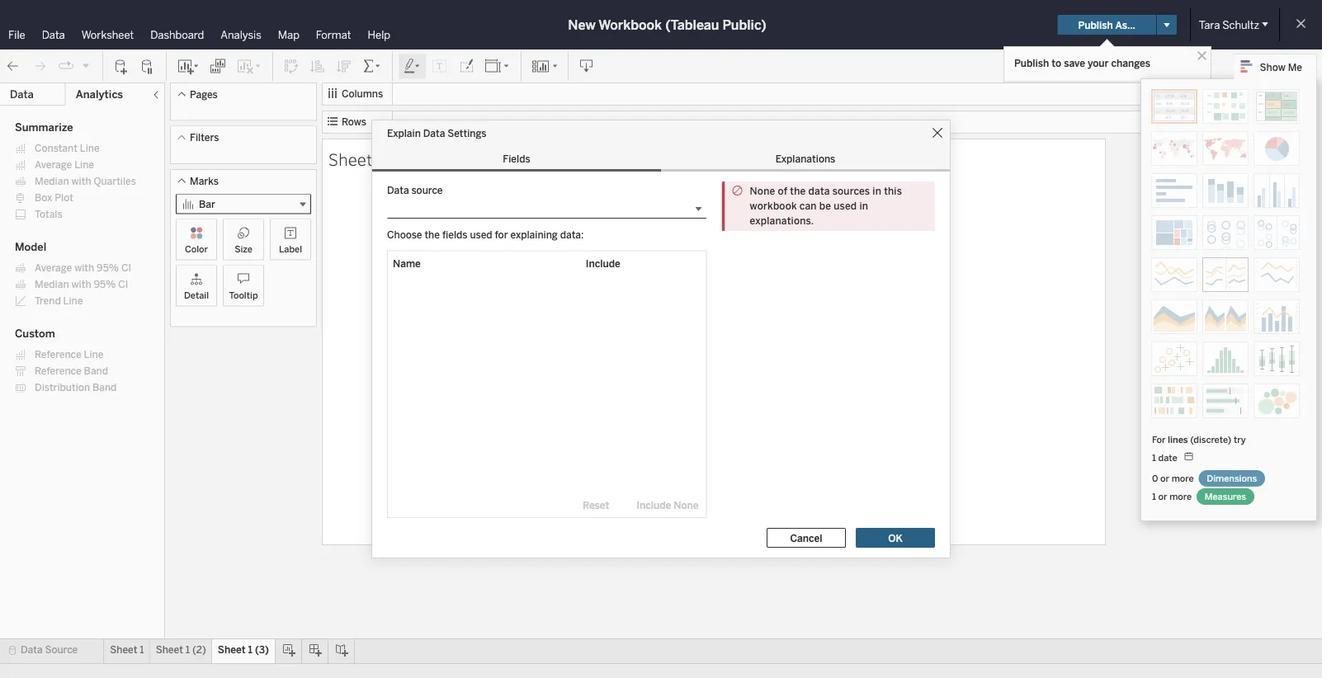 Task type: locate. For each thing, give the bounding box(es) containing it.
undo image
[[5, 58, 21, 75]]

data source
[[387, 184, 443, 196]]

in left this
[[873, 185, 882, 197]]

explain data settings
[[387, 127, 487, 139]]

1 average from the top
[[35, 159, 72, 171]]

0 horizontal spatial in
[[860, 200, 869, 212]]

source
[[412, 184, 443, 196]]

measures
[[1205, 491, 1247, 502]]

replay animation image
[[81, 60, 91, 70]]

1 vertical spatial average
[[35, 262, 72, 274]]

0 vertical spatial none
[[750, 185, 776, 197]]

more for 0 or more
[[1172, 473, 1194, 484]]

analysis
[[221, 28, 262, 41]]

1 vertical spatial include
[[637, 499, 671, 511]]

summarize
[[15, 121, 73, 134]]

the left fields
[[425, 229, 440, 241]]

the right of
[[790, 185, 806, 197]]

box
[[35, 192, 52, 204]]

reference up the reference band
[[35, 349, 81, 361]]

reset
[[583, 499, 610, 511]]

average
[[35, 159, 72, 171], [35, 262, 72, 274]]

line
[[80, 142, 100, 154], [74, 159, 94, 171], [63, 295, 83, 307], [84, 349, 104, 361]]

error image
[[732, 185, 744, 197]]

trend
[[35, 295, 61, 307]]

box plot
[[35, 192, 73, 204]]

2 median from the top
[[35, 279, 69, 291]]

1 horizontal spatial publish
[[1079, 19, 1114, 31]]

0 vertical spatial include
[[586, 258, 621, 270]]

help
[[368, 28, 391, 41]]

to
[[1052, 57, 1062, 69]]

0 horizontal spatial publish
[[1015, 57, 1050, 69]]

reference
[[35, 349, 81, 361], [35, 365, 81, 377]]

95%
[[97, 262, 119, 274], [94, 279, 116, 291]]

median for median with 95% ci
[[35, 279, 69, 291]]

0 vertical spatial median
[[35, 175, 69, 187]]

95% up median with 95% ci
[[97, 262, 119, 274]]

0 vertical spatial sheet 1 (3)
[[329, 147, 413, 170]]

totals
[[35, 208, 63, 220]]

fit image
[[485, 58, 511, 75]]

1 vertical spatial or
[[1159, 491, 1168, 502]]

show/hide cards image
[[532, 58, 558, 75]]

show
[[1260, 61, 1286, 73]]

sort descending image
[[336, 58, 353, 75]]

band up distribution band
[[84, 365, 108, 377]]

explaining
[[511, 229, 558, 241]]

1 reference from the top
[[35, 349, 81, 361]]

(3) right (2)
[[255, 644, 269, 656]]

ci down average with 95% ci at top left
[[118, 279, 128, 291]]

median up box plot
[[35, 175, 69, 187]]

none inside none of the data sources in this workbook can be used in explanations.
[[750, 185, 776, 197]]

the
[[790, 185, 806, 197], [425, 229, 440, 241]]

filters
[[190, 132, 219, 144]]

sheet
[[329, 147, 374, 170], [110, 644, 137, 656], [156, 644, 183, 656], [218, 644, 246, 656]]

0 vertical spatial more
[[1172, 473, 1194, 484]]

0 vertical spatial band
[[84, 365, 108, 377]]

1 vertical spatial sheet 1 (3)
[[218, 644, 269, 656]]

sheet 1 (3) down rows
[[329, 147, 413, 170]]

used
[[834, 200, 857, 212], [470, 229, 493, 241]]

0 vertical spatial in
[[873, 185, 882, 197]]

1 vertical spatial with
[[74, 262, 94, 274]]

new worksheet image
[[177, 58, 200, 75]]

choose the fields used for explaining data:
[[387, 229, 584, 241]]

publish left 'to'
[[1015, 57, 1050, 69]]

data:
[[560, 229, 584, 241]]

ok button
[[856, 528, 935, 548]]

or right "0"
[[1161, 473, 1170, 484]]

be
[[820, 200, 832, 212]]

2 vertical spatial with
[[71, 279, 91, 291]]

median up trend
[[35, 279, 69, 291]]

(3) down explain
[[391, 147, 413, 170]]

fields
[[503, 153, 531, 165]]

ci for median with 95% ci
[[118, 279, 128, 291]]

average down constant
[[35, 159, 72, 171]]

2 reference from the top
[[35, 365, 81, 377]]

for lines (discrete) try
[[1153, 434, 1246, 445]]

include for include
[[586, 258, 621, 270]]

2 average from the top
[[35, 262, 72, 274]]

reference band
[[35, 365, 108, 377]]

1 vertical spatial (3)
[[255, 644, 269, 656]]

0 horizontal spatial none
[[674, 499, 699, 511]]

publish as...
[[1079, 19, 1136, 31]]

1 horizontal spatial none
[[750, 185, 776, 197]]

1 horizontal spatial (3)
[[391, 147, 413, 170]]

1 vertical spatial band
[[92, 382, 117, 394]]

include
[[586, 258, 621, 270], [637, 499, 671, 511]]

(tableau
[[666, 17, 720, 33]]

publish as... button
[[1058, 15, 1157, 35]]

95% down average with 95% ci at top left
[[94, 279, 116, 291]]

1 vertical spatial more
[[1170, 491, 1192, 502]]

average down model
[[35, 262, 72, 274]]

columns
[[342, 88, 383, 100]]

1 median from the top
[[35, 175, 69, 187]]

tara
[[1200, 18, 1221, 31]]

band down the reference band
[[92, 382, 117, 394]]

0 horizontal spatial include
[[586, 258, 621, 270]]

analytics
[[76, 88, 123, 101]]

line for reference line
[[84, 349, 104, 361]]

ci up median with 95% ci
[[121, 262, 131, 274]]

more for 1 or more
[[1170, 491, 1192, 502]]

1 horizontal spatial used
[[834, 200, 857, 212]]

include none button
[[629, 495, 706, 515]]

publish left as...
[[1079, 19, 1114, 31]]

average line
[[35, 159, 94, 171]]

(discrete)
[[1191, 434, 1232, 445]]

(3)
[[391, 147, 413, 170], [255, 644, 269, 656]]

1 horizontal spatial the
[[790, 185, 806, 197]]

1 vertical spatial none
[[674, 499, 699, 511]]

0 vertical spatial the
[[790, 185, 806, 197]]

with up median with 95% ci
[[74, 262, 94, 274]]

1 vertical spatial reference
[[35, 365, 81, 377]]

0 vertical spatial with
[[71, 175, 91, 187]]

rows
[[342, 116, 367, 128]]

field
[[705, 353, 725, 365]]

sheet 1 (3) right (2)
[[218, 644, 269, 656]]

redo image
[[31, 58, 48, 75]]

1 horizontal spatial in
[[873, 185, 882, 197]]

0 horizontal spatial sheet 1 (3)
[[218, 644, 269, 656]]

none inside button
[[674, 499, 699, 511]]

download image
[[579, 58, 595, 75]]

map
[[278, 28, 300, 41]]

1 vertical spatial the
[[425, 229, 440, 241]]

line up the reference band
[[84, 349, 104, 361]]

1 vertical spatial publish
[[1015, 57, 1050, 69]]

0
[[1153, 473, 1159, 484]]

publish for publish to save your changes
[[1015, 57, 1050, 69]]

more down 0 or more
[[1170, 491, 1192, 502]]

quartiles
[[94, 175, 136, 187]]

median with 95% ci
[[35, 279, 128, 291]]

more
[[1172, 473, 1194, 484], [1170, 491, 1192, 502]]

publish inside "button"
[[1079, 19, 1114, 31]]

used down sources
[[834, 200, 857, 212]]

with down average with 95% ci at top left
[[71, 279, 91, 291]]

0 vertical spatial reference
[[35, 349, 81, 361]]

detail
[[184, 290, 209, 301]]

in
[[873, 185, 882, 197], [860, 200, 869, 212]]

none
[[750, 185, 776, 197], [674, 499, 699, 511]]

reference up distribution
[[35, 365, 81, 377]]

0 horizontal spatial (3)
[[255, 644, 269, 656]]

cancel button
[[767, 528, 846, 548]]

or down 0 or more
[[1159, 491, 1168, 502]]

with down average line
[[71, 175, 91, 187]]

or
[[1161, 473, 1170, 484], [1159, 491, 1168, 502]]

sort ascending image
[[310, 58, 326, 75]]

or for 1
[[1159, 491, 1168, 502]]

0 vertical spatial 95%
[[97, 262, 119, 274]]

0 vertical spatial publish
[[1079, 19, 1114, 31]]

used left for
[[470, 229, 493, 241]]

0 vertical spatial average
[[35, 159, 72, 171]]

custom
[[15, 327, 55, 341]]

line down median with 95% ci
[[63, 295, 83, 307]]

in down sources
[[860, 200, 869, 212]]

line up average line
[[80, 142, 100, 154]]

schultz
[[1223, 18, 1260, 31]]

1 horizontal spatial include
[[637, 499, 671, 511]]

band
[[84, 365, 108, 377], [92, 382, 117, 394]]

more up 1 or more
[[1172, 473, 1194, 484]]

data
[[42, 28, 65, 41], [10, 88, 34, 101], [423, 127, 445, 139], [387, 184, 409, 196], [21, 644, 43, 656]]

1 vertical spatial median
[[35, 279, 69, 291]]

band for reference band
[[84, 365, 108, 377]]

file
[[8, 28, 25, 41]]

1 vertical spatial ci
[[118, 279, 128, 291]]

line for constant line
[[80, 142, 100, 154]]

save
[[1065, 57, 1086, 69]]

0 vertical spatial used
[[834, 200, 857, 212]]

0 vertical spatial or
[[1161, 473, 1170, 484]]

1 vertical spatial 95%
[[94, 279, 116, 291]]

include inside button
[[637, 499, 671, 511]]

publish for publish as...
[[1079, 19, 1114, 31]]

0 vertical spatial ci
[[121, 262, 131, 274]]

with
[[71, 175, 91, 187], [74, 262, 94, 274], [71, 279, 91, 291]]

author control dialog tabs tab list
[[372, 145, 950, 172]]

changes
[[1112, 57, 1151, 69]]

me
[[1289, 61, 1303, 73]]

line up median with quartiles
[[74, 159, 94, 171]]

1 vertical spatial used
[[470, 229, 493, 241]]

median
[[35, 175, 69, 187], [35, 279, 69, 291]]



Task type: vqa. For each thing, say whether or not it's contained in the screenshot.
FAA related to Strike
no



Task type: describe. For each thing, give the bounding box(es) containing it.
collapse image
[[151, 90, 161, 100]]

close image
[[1195, 48, 1210, 64]]

settings
[[448, 127, 487, 139]]

new
[[568, 17, 596, 33]]

size
[[235, 244, 253, 255]]

(2)
[[192, 644, 206, 656]]

cancel
[[791, 532, 823, 544]]

highlight image
[[403, 58, 422, 75]]

data
[[809, 185, 830, 197]]

tooltip
[[229, 290, 258, 301]]

1 horizontal spatial sheet 1 (3)
[[329, 147, 413, 170]]

with for median with quartiles
[[71, 175, 91, 187]]

ok
[[889, 532, 903, 544]]

your
[[1088, 57, 1109, 69]]

reference for reference band
[[35, 365, 81, 377]]

drop field here
[[680, 353, 748, 365]]

sheet left (2)
[[156, 644, 183, 656]]

median with quartiles
[[35, 175, 136, 187]]

used inside none of the data sources in this workbook can be used in explanations.
[[834, 200, 857, 212]]

date
[[1159, 452, 1178, 464]]

this
[[884, 185, 903, 197]]

average with 95% ci
[[35, 262, 131, 274]]

median for median with quartiles
[[35, 175, 69, 187]]

lines
[[1168, 434, 1189, 445]]

pause auto updates image
[[140, 58, 156, 75]]

as...
[[1116, 19, 1136, 31]]

band for distribution band
[[92, 382, 117, 394]]

new workbook (tableau public)
[[568, 17, 767, 33]]

format workbook image
[[458, 58, 475, 75]]

0 horizontal spatial the
[[425, 229, 440, 241]]

choose
[[387, 229, 422, 241]]

new data source image
[[113, 58, 130, 75]]

marks
[[190, 175, 219, 187]]

line for average line
[[74, 159, 94, 171]]

explanations
[[776, 153, 836, 165]]

distribution band
[[35, 382, 117, 394]]

label
[[279, 244, 302, 255]]

public)
[[723, 17, 767, 33]]

the inside none of the data sources in this workbook can be used in explanations.
[[790, 185, 806, 197]]

with for average with 95% ci
[[74, 262, 94, 274]]

format
[[316, 28, 351, 41]]

swap rows and columns image
[[283, 58, 300, 75]]

fields
[[442, 229, 468, 241]]

show labels image
[[432, 58, 448, 75]]

95% for average with 95% ci
[[97, 262, 119, 274]]

0 horizontal spatial used
[[470, 229, 493, 241]]

0 or more
[[1153, 473, 1197, 484]]

drop
[[680, 353, 703, 365]]

explanations.
[[750, 215, 814, 227]]

sheet down rows
[[329, 147, 374, 170]]

line for trend line
[[63, 295, 83, 307]]

0 vertical spatial (3)
[[391, 147, 413, 170]]

for
[[1153, 434, 1166, 445]]

reference for reference line
[[35, 349, 81, 361]]

1 vertical spatial in
[[860, 200, 869, 212]]

source
[[45, 644, 78, 656]]

constant
[[35, 142, 78, 154]]

explain
[[387, 127, 421, 139]]

duplicate image
[[210, 58, 226, 75]]

totals image
[[362, 58, 382, 75]]

workbook
[[599, 17, 662, 33]]

ci for average with 95% ci
[[121, 262, 131, 274]]

show me button
[[1234, 54, 1318, 79]]

average for average line
[[35, 159, 72, 171]]

distribution
[[35, 382, 90, 394]]

data source
[[21, 644, 78, 656]]

with for median with 95% ci
[[71, 279, 91, 291]]

1 or more
[[1153, 491, 1195, 502]]

or for 0
[[1161, 473, 1170, 484]]

trend line
[[35, 295, 83, 307]]

include none
[[637, 499, 699, 511]]

sources
[[833, 185, 870, 197]]

color
[[185, 244, 208, 255]]

reset button
[[563, 495, 629, 515]]

workbook
[[750, 200, 797, 212]]

worksheet
[[81, 28, 134, 41]]

model
[[15, 241, 46, 254]]

sheet 1
[[110, 644, 144, 656]]

for
[[495, 229, 508, 241]]

show me
[[1260, 61, 1303, 73]]

of
[[778, 185, 788, 197]]

constant line
[[35, 142, 100, 154]]

1 date
[[1153, 452, 1180, 464]]

name
[[393, 258, 421, 270]]

sheet left sheet 1 (2)
[[110, 644, 137, 656]]

95% for median with 95% ci
[[94, 279, 116, 291]]

pages
[[190, 88, 218, 100]]

dashboard
[[150, 28, 204, 41]]

can
[[800, 200, 817, 212]]

clear sheet image
[[236, 58, 263, 75]]

try
[[1234, 434, 1246, 445]]

dimensions
[[1207, 473, 1258, 484]]

sheet 1 (2)
[[156, 644, 206, 656]]

replay animation image
[[58, 58, 74, 75]]

sheet right (2)
[[218, 644, 246, 656]]

publish to save your changes
[[1015, 57, 1151, 69]]

here
[[728, 353, 748, 365]]

average for average with 95% ci
[[35, 262, 72, 274]]

include for include none
[[637, 499, 671, 511]]

explain data settings dialog
[[372, 121, 950, 558]]

plot
[[55, 192, 73, 204]]



